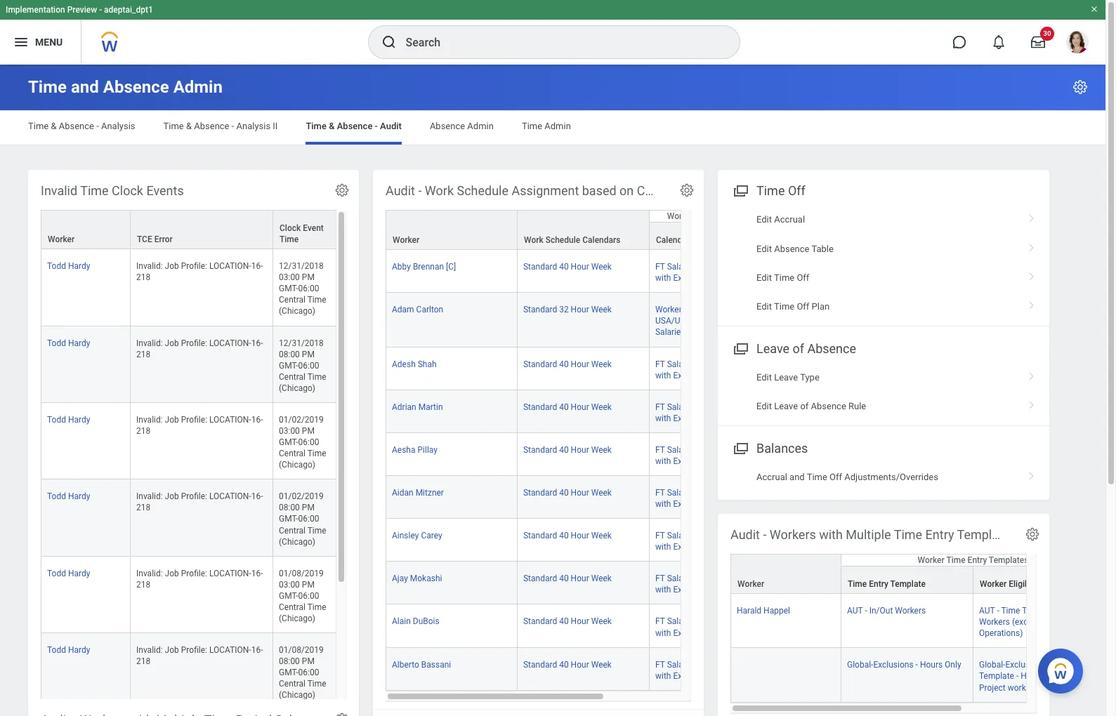 Task type: locate. For each thing, give the bounding box(es) containing it.
standard for alain dubois
[[523, 617, 557, 627]]

0 horizontal spatial calendars
[[583, 235, 621, 245]]

adrian martin
[[392, 402, 443, 412]]

0 vertical spatial menu group image
[[731, 181, 750, 200]]

and up time & absence - analysis at the top
[[71, 77, 99, 97]]

profile:
[[181, 261, 207, 271], [181, 338, 207, 348], [181, 415, 207, 425], [181, 492, 207, 502], [181, 569, 207, 579], [181, 646, 207, 656]]

menu group image for leave
[[731, 338, 750, 357]]

gmt- for 01/08/2019 08:00 pm gmt-06:00 central time (chicago)
[[279, 668, 298, 678]]

5 todd from the top
[[47, 569, 66, 579]]

adam carlton
[[392, 305, 444, 315]]

5 todd hardy from the top
[[47, 569, 90, 579]]

standard for ainsley carey
[[523, 531, 557, 541]]

time and absence admin main content
[[0, 65, 1106, 717]]

work down absence admin
[[425, 183, 454, 198]]

central inside 01/02/2019 03:00 pm gmt-06:00 central time (chicago)
[[279, 449, 306, 459]]

pm inside 01/08/2019 03:00 pm gmt-06:00 central time (chicago)
[[302, 580, 315, 590]]

time inside global-exclusions - time template - hours only non project workers
[[1052, 661, 1071, 671]]

5 standard from the top
[[523, 445, 557, 455]]

3 week from the top
[[591, 359, 612, 369]]

template up project
[[980, 672, 1015, 682]]

30
[[1044, 30, 1052, 37]]

exclusions for ainsley carey
[[673, 543, 714, 552]]

4 ft salaried global workers - with exclusions from the top
[[656, 445, 761, 466]]

central inside 01/08/2019 03:00 pm gmt-06:00 central time (chicago)
[[279, 603, 306, 613]]

12/31/2018 08:00 pm gmt-06:00 central time (chicago)
[[279, 338, 329, 393]]

0 vertical spatial rule
[[690, 183, 715, 198]]

1 vertical spatial and
[[790, 472, 805, 483]]

ft salaried global workers - with exclusions link for alain dubois
[[656, 614, 761, 638]]

invalid: job profile: location-16- 218 for 01/02/2019 03:00 pm gmt-06:00 central time (chicago)
[[136, 415, 263, 436]]

worker column header up "happel"
[[731, 554, 842, 595]]

row containing ainsley carey
[[386, 519, 782, 562]]

1 week from the top
[[591, 262, 612, 272]]

work schedule calendars for first the work schedule calendars 'popup button' from the right
[[667, 212, 764, 221]]

event
[[303, 224, 324, 233]]

profile: for 12/31/2018 08:00 pm gmt-06:00 central time (chicago)
[[181, 338, 207, 348]]

pm inside 01/02/2019 03:00 pm gmt-06:00 central time (chicago)
[[302, 426, 315, 436]]

1 vertical spatial 03:00
[[279, 426, 300, 436]]

9 40 from the top
[[559, 660, 569, 670]]

ft salaried global workers - with exclusions link for adesh shah
[[656, 357, 761, 381]]

5 profile: from the top
[[181, 569, 207, 579]]

worker inside audit - work schedule assignment based on calendar rule element
[[393, 235, 420, 245]]

1 03:00 from the top
[[279, 273, 300, 283]]

6 todd hardy link from the top
[[47, 643, 90, 656]]

0 vertical spatial hours
[[920, 661, 943, 671]]

edit down edit leave type
[[757, 401, 772, 412]]

2 vertical spatial leave
[[774, 401, 798, 412]]

off up edit accrual
[[788, 183, 806, 198]]

(chicago) inside 01/08/2019 03:00 pm gmt-06:00 central time (chicago)
[[279, 614, 315, 624]]

01/08/2019 down 01/08/2019 03:00 pm gmt-06:00 central time (chicago)
[[279, 646, 324, 656]]

01/08/2019 inside 01/08/2019 03:00 pm gmt-06:00 central time (chicago)
[[279, 569, 324, 579]]

off down edit absence table
[[797, 273, 810, 283]]

218 for 01/02/2019 03:00 pm gmt-06:00 central time (chicago)
[[136, 426, 151, 436]]

1 vertical spatial menu group image
[[731, 338, 750, 357]]

central inside 12/31/2018 03:00 pm gmt-06:00 central time (chicago)
[[279, 295, 306, 305]]

aesha pillay
[[392, 445, 438, 455]]

worker time entry templates button
[[842, 555, 1105, 566]]

1 horizontal spatial entry
[[926, 528, 955, 542]]

01/02/2019 inside the 01/02/2019 08:00 pm gmt-06:00 central time (chicago)
[[279, 492, 324, 502]]

preview
[[67, 5, 97, 15]]

calendar right the on
[[637, 183, 687, 198]]

(chicago) inside 12/31/2018 03:00 pm gmt-06:00 central time (chicago)
[[279, 307, 315, 316]]

1 horizontal spatial template
[[980, 672, 1015, 682]]

16- left 12/31/2018 08:00 pm gmt-06:00 central time (chicago)
[[251, 338, 263, 348]]

4 standard 40 hour week link from the top
[[523, 443, 612, 455]]

3 hardy from the top
[[68, 415, 90, 425]]

todd hardy for 12/31/2018 08:00 pm gmt-06:00 central time (chicago)
[[47, 338, 90, 348]]

edit up "pt" at top
[[757, 302, 772, 312]]

0 vertical spatial list
[[718, 205, 1050, 322]]

4 standard 40 hour week from the top
[[523, 445, 612, 455]]

adesh shah link
[[392, 357, 437, 369]]

2 16- from the top
[[251, 338, 263, 348]]

0 horizontal spatial schedule
[[457, 183, 509, 198]]

time inside clock event time
[[280, 235, 299, 245]]

gmt- inside 01/08/2019 03:00 pm gmt-06:00 central time (chicago)
[[279, 592, 298, 601]]

0 vertical spatial 01/02/2019
[[279, 415, 324, 425]]

row containing abby brennan [c]
[[386, 250, 782, 293]]

worker button up "happel"
[[731, 555, 841, 594]]

1 01/02/2019 from the top
[[279, 415, 324, 425]]

4 218 from the top
[[136, 503, 151, 513]]

tab list containing time & absence - analysis
[[14, 111, 1092, 145]]

4 central from the top
[[279, 526, 306, 536]]

1 horizontal spatial worker button
[[386, 211, 517, 250]]

chevron right image inside accrual and time off adjustments/overrides link
[[1023, 467, 1041, 481]]

1 vertical spatial leave
[[774, 372, 798, 383]]

06:00 inside 12/31/2018 03:00 pm gmt-06:00 central time (chicago)
[[298, 284, 319, 294]]

3 location- from the top
[[209, 415, 251, 425]]

edit left type
[[757, 372, 772, 383]]

40 for abby brennan [c]
[[559, 262, 569, 272]]

1 vertical spatial calendar
[[656, 235, 690, 245]]

of
[[793, 341, 805, 356], [801, 401, 809, 412]]

03:00 inside 01/02/2019 03:00 pm gmt-06:00 central time (chicago)
[[279, 426, 300, 436]]

absence admin
[[430, 121, 494, 131]]

salaried inside the workers located in usa/uk/south africa - pt salaried workers
[[656, 328, 686, 338]]

todd hardy link
[[47, 259, 90, 271], [47, 336, 90, 348], [47, 412, 90, 425], [47, 489, 90, 502], [47, 566, 90, 579], [47, 643, 90, 656]]

1 vertical spatial hours
[[1021, 672, 1044, 682]]

edit leave of absence rule
[[757, 401, 867, 412]]

03:00 inside 01/08/2019 03:00 pm gmt-06:00 central time (chicago)
[[279, 580, 300, 590]]

0 horizontal spatial analysis
[[101, 121, 135, 131]]

pm inside 12/31/2018 03:00 pm gmt-06:00 central time (chicago)
[[302, 273, 315, 283]]

standard 40 hour week for abby brennan [c]
[[523, 262, 612, 272]]

0 horizontal spatial aut
[[847, 606, 863, 616]]

central for 01/02/2019 03:00 pm gmt-06:00 central time (chicago)
[[279, 449, 306, 459]]

10 week from the top
[[591, 660, 612, 670]]

entry up worker eligibility
[[968, 556, 987, 566]]

pm down 01/02/2019 03:00 pm gmt-06:00 central time (chicago)
[[302, 503, 315, 513]]

work
[[425, 183, 454, 198], [667, 212, 687, 221], [524, 235, 544, 245]]

1 pm from the top
[[302, 273, 315, 283]]

0 horizontal spatial work
[[425, 183, 454, 198]]

edit time off plan link
[[718, 293, 1050, 322]]

pm inside 12/31/2018 08:00 pm gmt-06:00 central time (chicago)
[[302, 350, 315, 359]]

0 horizontal spatial &
[[51, 121, 57, 131]]

standard 40 hour week for ajay mokashi
[[523, 574, 612, 584]]

5 hardy from the top
[[68, 569, 90, 579]]

accrual down balances
[[757, 472, 788, 483]]

aut for aut - time template - all workers (except sales- operations)
[[980, 606, 995, 616]]

2 menu group image from the top
[[731, 338, 750, 357]]

3 pm from the top
[[302, 426, 315, 436]]

01/02/2019 for 03:00
[[279, 415, 324, 425]]

1 global from the top
[[700, 262, 724, 272]]

8 hour from the top
[[571, 574, 589, 584]]

edit leave type link
[[718, 363, 1050, 392]]

search image
[[380, 34, 397, 51]]

7 standard 40 hour week link from the top
[[523, 571, 612, 584]]

chevron right image inside edit leave type link
[[1023, 367, 1041, 381]]

08:00 inside the 01/02/2019 08:00 pm gmt-06:00 central time (chicago)
[[279, 503, 300, 513]]

global for alberto bassani
[[700, 660, 724, 670]]

1 vertical spatial calendars
[[583, 235, 621, 245]]

work schedule calendars inside column header
[[524, 235, 621, 245]]

template inside global-exclusions - time template - hours only non project workers
[[980, 672, 1015, 682]]

01/02/2019 down 01/02/2019 03:00 pm gmt-06:00 central time (chicago)
[[279, 492, 324, 502]]

5 global from the top
[[700, 488, 724, 498]]

hardy for 01/08/2019 03:00 pm gmt-06:00 central time (chicago)
[[68, 569, 90, 579]]

1 central from the top
[[279, 295, 306, 305]]

2 vertical spatial work
[[524, 235, 544, 245]]

week for adam carlton
[[591, 305, 612, 315]]

week for adrian martin
[[591, 402, 612, 412]]

40 for adesh shah
[[559, 359, 569, 369]]

week
[[591, 262, 612, 272], [591, 305, 612, 315], [591, 359, 612, 369], [591, 402, 612, 412], [591, 445, 612, 455], [591, 488, 612, 498], [591, 531, 612, 541], [591, 574, 612, 584], [591, 617, 612, 627], [591, 660, 612, 670]]

4 chevron right image from the top
[[1023, 297, 1041, 311]]

0 vertical spatial of
[[793, 341, 805, 356]]

time and absence admin
[[28, 77, 223, 97]]

time inside 12/31/2018 08:00 pm gmt-06:00 central time (chicago)
[[308, 372, 327, 382]]

schedule left assignment
[[457, 183, 509, 198]]

edit accrual
[[757, 214, 805, 225]]

0 vertical spatial accrual
[[774, 214, 805, 225]]

3 central from the top
[[279, 449, 306, 459]]

leave down edit leave type
[[774, 401, 798, 412]]

central inside 12/31/2018 08:00 pm gmt-06:00 central time (chicago)
[[279, 372, 306, 382]]

row containing adrian martin
[[386, 390, 782, 433]]

workers inside aut - time template - all workers (except sales- operations)
[[980, 618, 1010, 628]]

3 16- from the top
[[251, 415, 263, 425]]

work up calendar rules
[[667, 212, 687, 221]]

4 todd hardy link from the top
[[47, 489, 90, 502]]

gmt- inside 12/31/2018 08:00 pm gmt-06:00 central time (chicago)
[[279, 361, 298, 371]]

worker button for audit - work schedule assignment based on calendar rule
[[386, 211, 517, 250]]

1 vertical spatial 08:00
[[279, 503, 300, 513]]

(chicago) inside 01/08/2019 08:00 pm gmt-06:00 central time (chicago)
[[279, 691, 315, 701]]

exclusions for alberto bassani
[[673, 672, 714, 681]]

location- for 01/02/2019 03:00 pm gmt-06:00 central time (chicago)
[[209, 415, 251, 425]]

1 horizontal spatial analysis
[[236, 121, 271, 131]]

2 aut from the left
[[980, 606, 995, 616]]

workers
[[1008, 683, 1038, 693]]

edit
[[757, 214, 772, 225], [757, 243, 772, 254], [757, 273, 772, 283], [757, 302, 772, 312], [757, 372, 772, 383], [757, 401, 772, 412]]

hour inside standard 32 hour week link
[[571, 305, 589, 315]]

0 vertical spatial work schedule calendars
[[667, 212, 764, 221]]

8 40 from the top
[[559, 617, 569, 627]]

analysis for time & absence - analysis ii
[[236, 121, 271, 131]]

template up (except
[[1022, 606, 1058, 616]]

0 vertical spatial 01/08/2019
[[279, 569, 324, 579]]

40
[[559, 262, 569, 272], [559, 359, 569, 369], [559, 402, 569, 412], [559, 445, 569, 455], [559, 488, 569, 498], [559, 531, 569, 541], [559, 574, 569, 584], [559, 617, 569, 627], [559, 660, 569, 670]]

worker inside popup button
[[918, 556, 945, 566]]

row containing adesh shah
[[386, 347, 782, 390]]

1 horizontal spatial worker column header
[[386, 210, 518, 251]]

invalid: for 01/02/2019 08:00 pm gmt-06:00 central time (chicago)
[[136, 492, 163, 502]]

hour for adesh shah
[[571, 359, 589, 369]]

2 vertical spatial schedule
[[546, 235, 581, 245]]

admin up worker eligibility popup button
[[1020, 528, 1056, 542]]

4 global from the top
[[700, 445, 724, 455]]

ft salaried global workers - with exclusions link for ainsley carey
[[656, 528, 761, 552]]

3 todd from the top
[[47, 415, 66, 425]]

admin up audit - work schedule assignment based on calendar rule
[[545, 121, 571, 131]]

global- for global-exclusions -  hours only
[[847, 661, 874, 671]]

row containing work schedule calendars
[[386, 210, 782, 251]]

1 horizontal spatial work schedule calendars button
[[650, 211, 781, 222]]

6 pm from the top
[[302, 657, 315, 667]]

edit for edit time off plan
[[757, 302, 772, 312]]

pm down clock event time
[[302, 273, 315, 283]]

list
[[718, 205, 1050, 322], [718, 363, 1050, 421]]

01/02/2019 down 12/31/2018 08:00 pm gmt-06:00 central time (chicago)
[[279, 415, 324, 425]]

of up edit leave type
[[793, 341, 805, 356]]

adrian martin link
[[392, 400, 443, 412]]

global for ajay mokashi
[[700, 574, 724, 584]]

edit leave type
[[757, 372, 820, 383]]

0 horizontal spatial work schedule calendars
[[524, 235, 621, 245]]

7 standard 40 hour week from the top
[[523, 574, 612, 584]]

08:00 inside 12/31/2018 08:00 pm gmt-06:00 central time (chicago)
[[279, 350, 300, 359]]

of inside list
[[801, 401, 809, 412]]

pm down the 01/02/2019 08:00 pm gmt-06:00 central time (chicago) at the bottom
[[302, 580, 315, 590]]

clock left event
[[280, 224, 301, 233]]

menu group image
[[731, 181, 750, 200], [731, 338, 750, 357], [731, 438, 750, 457]]

3 todd hardy link from the top
[[47, 412, 90, 425]]

calendar left rules
[[656, 235, 690, 245]]

(chicago) for 01/08/2019 08:00 pm gmt-06:00 central time (chicago)
[[279, 691, 315, 701]]

1 vertical spatial rule
[[849, 401, 867, 412]]

3 invalid: from the top
[[136, 415, 163, 425]]

3 40 from the top
[[559, 402, 569, 412]]

exclusions inside global-exclusions - time template - hours only non project workers
[[1006, 661, 1046, 671]]

chevron right image
[[1023, 209, 1041, 224], [1023, 239, 1041, 253], [1023, 268, 1041, 282], [1023, 297, 1041, 311], [1023, 367, 1041, 381], [1023, 396, 1041, 411], [1023, 467, 1041, 481]]

accrual
[[774, 214, 805, 225], [757, 472, 788, 483]]

central for 01/02/2019 08:00 pm gmt-06:00 central time (chicago)
[[279, 526, 306, 536]]

pm for 01/02/2019 08:00 pm gmt-06:00 central time (chicago)
[[302, 503, 315, 513]]

0 horizontal spatial global-
[[847, 661, 874, 671]]

6 hardy from the top
[[68, 646, 90, 656]]

0 vertical spatial template
[[891, 580, 926, 590]]

aut left in/out
[[847, 606, 863, 616]]

1 vertical spatial audit
[[386, 183, 415, 198]]

invalid: job profile: location-16-218 element for 01/08/2019 08:00 pm gmt-06:00 central time (chicago)
[[136, 643, 263, 667]]

worker column header down invalid time clock events
[[41, 210, 131, 250]]

03:00 down 12/31/2018 08:00 pm gmt-06:00 central time (chicago)
[[279, 426, 300, 436]]

edit up edit time off plan on the right top of page
[[757, 273, 772, 283]]

1 horizontal spatial work schedule calendars
[[667, 212, 764, 221]]

2 todd hardy link from the top
[[47, 336, 90, 348]]

worker up the abby
[[393, 235, 420, 245]]

aut up operations)
[[980, 606, 995, 616]]

2 invalid: from the top
[[136, 338, 163, 348]]

0 horizontal spatial and
[[71, 77, 99, 97]]

chevron right image for edit leave of absence rule
[[1023, 396, 1041, 411]]

3 hour from the top
[[571, 359, 589, 369]]

hours inside global-exclusions - time template - hours only non project workers
[[1021, 672, 1044, 682]]

3 job from the top
[[165, 415, 179, 425]]

edit down edit accrual
[[757, 243, 772, 254]]

pm inside 01/08/2019 08:00 pm gmt-06:00 central time (chicago)
[[302, 657, 315, 667]]

mokashi
[[410, 574, 442, 584]]

invalid: job profile: location-16- 218 for 01/02/2019 08:00 pm gmt-06:00 central time (chicago)
[[136, 492, 263, 513]]

todd hardy
[[47, 261, 90, 271], [47, 338, 90, 348], [47, 415, 90, 425], [47, 492, 90, 502], [47, 569, 90, 579], [47, 646, 90, 656]]

1 vertical spatial 01/08/2019
[[279, 646, 324, 656]]

gmt- for 12/31/2018 03:00 pm gmt-06:00 central time (chicago)
[[279, 284, 298, 294]]

list containing edit leave type
[[718, 363, 1050, 421]]

entry up worker time entry templates in the bottom right of the page
[[926, 528, 955, 542]]

1 horizontal spatial work
[[524, 235, 544, 245]]

1 vertical spatial clock
[[280, 224, 301, 233]]

0 horizontal spatial hours
[[920, 661, 943, 671]]

invalid: job profile: location-16-218 element for 01/02/2019 03:00 pm gmt-06:00 central time (chicago)
[[136, 412, 263, 436]]

central inside the 01/02/2019 08:00 pm gmt-06:00 central time (chicago)
[[279, 526, 306, 536]]

12/31/2018 inside 12/31/2018 08:00 pm gmt-06:00 central time (chicago)
[[279, 338, 324, 348]]

worker button up [c]
[[386, 211, 517, 250]]

1 vertical spatial templates
[[989, 556, 1029, 566]]

1 16- from the top
[[251, 261, 263, 271]]

08:00 down 01/08/2019 03:00 pm gmt-06:00 central time (chicago)
[[279, 657, 300, 667]]

pm down 01/08/2019 03:00 pm gmt-06:00 central time (chicago)
[[302, 657, 315, 667]]

schedule down audit - work schedule assignment based on calendar rule
[[546, 235, 581, 245]]

3 (chicago) from the top
[[279, 460, 315, 470]]

workers located in usa/uk/south africa - pt salaried workers
[[656, 305, 764, 338]]

(chicago) inside 01/02/2019 03:00 pm gmt-06:00 central time (chicago)
[[279, 460, 315, 470]]

entry up aut - in/out workers link
[[869, 580, 889, 590]]

gmt- inside 01/08/2019 08:00 pm gmt-06:00 central time (chicago)
[[279, 668, 298, 678]]

aidan mitzner
[[392, 488, 444, 498]]

row
[[41, 210, 467, 250], [386, 210, 782, 251], [41, 250, 467, 326], [386, 250, 782, 293], [386, 293, 782, 347], [41, 326, 467, 403], [386, 347, 782, 390], [386, 390, 782, 433], [41, 403, 467, 480], [386, 433, 782, 476], [386, 476, 782, 519], [41, 480, 467, 557], [386, 519, 782, 562], [731, 554, 1106, 595], [731, 555, 1106, 595], [41, 557, 467, 634], [386, 562, 782, 605], [731, 595, 1106, 649], [386, 605, 782, 648], [41, 634, 467, 711], [386, 648, 782, 691], [731, 649, 1106, 703], [41, 711, 467, 717]]

row containing alberto bassani
[[386, 648, 782, 691]]

based
[[582, 183, 617, 198]]

inbox large image
[[1032, 35, 1046, 49]]

exclusions
[[673, 273, 714, 283], [673, 371, 714, 381], [673, 414, 714, 424], [673, 457, 714, 466], [673, 500, 714, 509], [673, 543, 714, 552], [673, 586, 714, 595], [673, 629, 714, 638], [874, 661, 914, 671], [1006, 661, 1046, 671], [673, 672, 714, 681]]

9 global from the top
[[700, 660, 724, 670]]

location-
[[209, 261, 251, 271], [209, 338, 251, 348], [209, 415, 251, 425], [209, 492, 251, 502], [209, 569, 251, 579], [209, 646, 251, 656]]

1 horizontal spatial global-
[[980, 661, 1006, 671]]

2 horizontal spatial &
[[329, 121, 335, 131]]

work schedule calendars down audit - work schedule assignment based on calendar rule
[[524, 235, 621, 245]]

analysis down the time and absence admin
[[101, 121, 135, 131]]

1 invalid: job profile: location-16- 218 from the top
[[136, 261, 263, 283]]

1 horizontal spatial schedule
[[546, 235, 581, 245]]

1 horizontal spatial hours
[[1021, 672, 1044, 682]]

3 standard 40 hour week link from the top
[[523, 400, 612, 412]]

menu button
[[0, 20, 81, 65]]

global
[[700, 262, 724, 272], [700, 359, 724, 369], [700, 402, 724, 412], [700, 445, 724, 455], [700, 488, 724, 498], [700, 531, 724, 541], [700, 574, 724, 584], [700, 617, 724, 627], [700, 660, 724, 670]]

12/31/2018 down 12/31/2018 03:00 pm gmt-06:00 central time (chicago)
[[279, 338, 324, 348]]

6 ft salaried global workers - with exclusions link from the top
[[656, 528, 761, 552]]

templates up worker time entry templates popup button
[[957, 528, 1017, 542]]

time inside 01/08/2019 03:00 pm gmt-06:00 central time (chicago)
[[308, 603, 327, 613]]

gmt- inside 01/02/2019 03:00 pm gmt-06:00 central time (chicago)
[[279, 438, 298, 448]]

standard 40 hour week link
[[523, 259, 612, 272], [523, 357, 612, 369], [523, 400, 612, 412], [523, 443, 612, 455], [523, 486, 612, 498], [523, 528, 612, 541], [523, 571, 612, 584], [523, 614, 612, 627], [523, 657, 612, 670]]

gmt- inside 12/31/2018 03:00 pm gmt-06:00 central time (chicago)
[[279, 284, 298, 294]]

worker up harald
[[738, 580, 765, 590]]

0 horizontal spatial template
[[891, 580, 926, 590]]

chevron right image inside edit accrual link
[[1023, 209, 1041, 224]]

standard for alberto bassani
[[523, 660, 557, 670]]

1 invalid: from the top
[[136, 261, 163, 271]]

5 job from the top
[[165, 569, 179, 579]]

work schedule calendars column header
[[518, 210, 650, 251]]

menu
[[35, 36, 63, 48]]

schedule up calendar rules popup button at the top right of page
[[689, 212, 724, 221]]

2 central from the top
[[279, 372, 306, 382]]

6 todd from the top
[[47, 646, 66, 656]]

06:00 inside 01/02/2019 03:00 pm gmt-06:00 central time (chicago)
[[298, 438, 319, 448]]

pm inside the 01/02/2019 08:00 pm gmt-06:00 central time (chicago)
[[302, 503, 315, 513]]

3 standard 40 hour week from the top
[[523, 402, 612, 412]]

ajay mokashi link
[[392, 571, 442, 584]]

worker button down invalid time clock events
[[41, 211, 130, 249]]

leave left type
[[774, 372, 798, 383]]

1 horizontal spatial &
[[186, 121, 192, 131]]

7 global from the top
[[700, 574, 724, 584]]

edit down time off
[[757, 214, 772, 225]]

0 horizontal spatial entry
[[869, 580, 889, 590]]

chevron right image for edit time off plan
[[1023, 297, 1041, 311]]

menu group image left time off
[[731, 181, 750, 200]]

gmt- for 12/31/2018 08:00 pm gmt-06:00 central time (chicago)
[[279, 361, 298, 371]]

06:00 inside the 01/02/2019 08:00 pm gmt-06:00 central time (chicago)
[[298, 515, 319, 524]]

2 vertical spatial 08:00
[[279, 657, 300, 667]]

implementation
[[6, 5, 65, 15]]

ft salaried global workers - with exclusions link for adrian martin
[[656, 400, 761, 424]]

01/02/2019 08:00 pm gmt-06:00 central time (chicago)
[[279, 492, 329, 547]]

4 16- from the top
[[251, 492, 263, 502]]

01/08/2019 down the 01/02/2019 08:00 pm gmt-06:00 central time (chicago) at the bottom
[[279, 569, 324, 579]]

(chicago) inside the 01/02/2019 08:00 pm gmt-06:00 central time (chicago)
[[279, 537, 315, 547]]

chevron right image inside the edit leave of absence rule link
[[1023, 396, 1041, 411]]

4 40 from the top
[[559, 445, 569, 455]]

1 profile: from the top
[[181, 261, 207, 271]]

worker column header for audit - workers with multiple time entry templates admin
[[731, 554, 842, 595]]

6 40 from the top
[[559, 531, 569, 541]]

1 work schedule calendars button from the left
[[518, 211, 649, 250]]

work schedule calendars button up calendar rules popup button at the top right of page
[[650, 211, 781, 222]]

hardy
[[68, 261, 90, 271], [68, 338, 90, 348], [68, 415, 90, 425], [68, 492, 90, 502], [68, 569, 90, 579], [68, 646, 90, 656]]

1 standard 40 hour week from the top
[[523, 262, 612, 272]]

2 horizontal spatial template
[[1022, 606, 1058, 616]]

2 hardy from the top
[[68, 338, 90, 348]]

alberto bassani link
[[392, 657, 451, 670]]

0 vertical spatial and
[[71, 77, 99, 97]]

chevron right image inside edit absence table 'link'
[[1023, 239, 1041, 253]]

40 for ainsley carey
[[559, 531, 569, 541]]

2 218 from the top
[[136, 350, 151, 359]]

0 horizontal spatial only
[[945, 661, 962, 671]]

0 horizontal spatial work schedule calendars button
[[518, 211, 649, 250]]

1 vertical spatial schedule
[[689, 212, 724, 221]]

2 horizontal spatial schedule
[[689, 212, 724, 221]]

08:00 inside 01/08/2019 08:00 pm gmt-06:00 central time (chicago)
[[279, 657, 300, 667]]

menu group image down africa
[[731, 338, 750, 357]]

4 pm from the top
[[302, 503, 315, 513]]

0 vertical spatial clock
[[112, 183, 143, 198]]

standard 40 hour week link for abby brennan [c]
[[523, 259, 612, 272]]

1 edit from the top
[[757, 214, 772, 225]]

2 horizontal spatial worker button
[[731, 555, 841, 594]]

03:00 inside 12/31/2018 03:00 pm gmt-06:00 central time (chicago)
[[279, 273, 300, 283]]

hour for abby brennan [c]
[[571, 262, 589, 272]]

16- left 01/08/2019 08:00 pm gmt-06:00 central time (chicago)
[[251, 646, 263, 656]]

2 standard 40 hour week link from the top
[[523, 357, 612, 369]]

ajay mokashi
[[392, 574, 442, 584]]

16-
[[251, 261, 263, 271], [251, 338, 263, 348], [251, 415, 263, 425], [251, 492, 263, 502], [251, 569, 263, 579], [251, 646, 263, 656]]

16- left 01/02/2019 03:00 pm gmt-06:00 central time (chicago)
[[251, 415, 263, 425]]

01/08/2019 for 03:00
[[279, 569, 324, 579]]

06:00
[[298, 284, 319, 294], [298, 361, 319, 371], [298, 438, 319, 448], [298, 515, 319, 524], [298, 592, 319, 601], [298, 668, 319, 678]]

2 vertical spatial 03:00
[[279, 580, 300, 590]]

2 vertical spatial template
[[980, 672, 1015, 682]]

leave down "pt" at top
[[757, 341, 790, 356]]

2 horizontal spatial entry
[[968, 556, 987, 566]]

0 vertical spatial 08:00
[[279, 350, 300, 359]]

1 06:00 from the top
[[298, 284, 319, 294]]

invalid: job profile: location-16-218 element for 01/08/2019 03:00 pm gmt-06:00 central time (chicago)
[[136, 566, 263, 590]]

profile: for 12/31/2018 03:00 pm gmt-06:00 central time (chicago)
[[181, 261, 207, 271]]

entry
[[926, 528, 955, 542], [968, 556, 987, 566], [869, 580, 889, 590]]

week for ajay mokashi
[[591, 574, 612, 584]]

0 vertical spatial 12/31/2018
[[279, 261, 324, 271]]

16- for 01/02/2019 08:00 pm gmt-06:00 central time (chicago)
[[251, 492, 263, 502]]

chevron right image for accrual and time off adjustments/overrides
[[1023, 467, 1041, 481]]

01/02/2019 03:00 pm gmt-06:00 central time (chicago)
[[279, 415, 329, 470]]

and down balances
[[790, 472, 805, 483]]

1 horizontal spatial only
[[1046, 672, 1062, 682]]

(chicago) for 01/02/2019 08:00 pm gmt-06:00 central time (chicago)
[[279, 537, 315, 547]]

2 global from the top
[[700, 359, 724, 369]]

invalid: for 01/08/2019 03:00 pm gmt-06:00 central time (chicago)
[[136, 569, 163, 579]]

0 horizontal spatial worker column header
[[41, 210, 131, 250]]

8 ft salaried global workers - with exclusions link from the top
[[656, 614, 761, 638]]

12/31/2018 inside 12/31/2018 03:00 pm gmt-06:00 central time (chicago)
[[279, 261, 324, 271]]

2 vertical spatial audit
[[731, 528, 760, 542]]

06:00 inside 12/31/2018 08:00 pm gmt-06:00 central time (chicago)
[[298, 361, 319, 371]]

configure invalid time clock events image
[[334, 183, 350, 198]]

schedule inside work schedule calendars column header
[[546, 235, 581, 245]]

1 todd hardy link from the top
[[47, 259, 90, 271]]

1 vertical spatial list
[[718, 363, 1050, 421]]

1 horizontal spatial and
[[790, 472, 805, 483]]

worker down invalid
[[48, 235, 75, 245]]

invalid: for 01/02/2019 03:00 pm gmt-06:00 central time (chicago)
[[136, 415, 163, 425]]

8 ft from the top
[[656, 617, 665, 627]]

1 vertical spatial 01/02/2019
[[279, 492, 324, 502]]

global- down in/out
[[847, 661, 874, 671]]

list containing edit accrual
[[718, 205, 1050, 322]]

analysis left 'ii'
[[236, 121, 271, 131]]

pm for 01/08/2019 03:00 pm gmt-06:00 central time (chicago)
[[302, 580, 315, 590]]

non
[[1064, 672, 1080, 682]]

5 218 from the top
[[136, 580, 151, 590]]

01/02/2019 inside 01/02/2019 03:00 pm gmt-06:00 central time (chicago)
[[279, 415, 324, 425]]

pm down 12/31/2018 03:00 pm gmt-06:00 central time (chicago)
[[302, 350, 315, 359]]

ft for aidan mitzner
[[656, 488, 665, 498]]

leave for type
[[774, 372, 798, 383]]

6 location- from the top
[[209, 646, 251, 656]]

2 work schedule calendars button from the left
[[650, 211, 781, 222]]

work schedule calendars button down based at the top right of page
[[518, 211, 649, 250]]

schedule for the work schedule calendars 'popup button' in the work schedule calendars column header
[[546, 235, 581, 245]]

invalid: job profile: location-16-218 element
[[136, 259, 263, 283], [136, 336, 263, 359], [136, 412, 263, 436], [136, 489, 263, 513], [136, 566, 263, 590], [136, 643, 263, 667]]

ft salaried global workers - with exclusions for adesh shah
[[656, 359, 761, 381]]

1 horizontal spatial calendars
[[726, 212, 764, 221]]

7 chevron right image from the top
[[1023, 467, 1041, 481]]

16- left the 01/02/2019 08:00 pm gmt-06:00 central time (chicago) at the bottom
[[251, 492, 263, 502]]

06:00 for 01/08/2019 03:00 pm gmt-06:00 central time (chicago)
[[298, 592, 319, 601]]

and inside accrual and time off adjustments/overrides link
[[790, 472, 805, 483]]

worker column header
[[41, 210, 131, 250], [386, 210, 518, 251], [731, 554, 842, 595]]

rule inside list
[[849, 401, 867, 412]]

1 horizontal spatial clock
[[280, 224, 301, 233]]

type
[[800, 372, 820, 383]]

global- inside global-exclusions - time template - hours only non project workers
[[980, 661, 1006, 671]]

3 gmt- from the top
[[279, 438, 298, 448]]

worker up time entry template popup button
[[918, 556, 945, 566]]

job
[[165, 261, 179, 271], [165, 338, 179, 348], [165, 415, 179, 425], [165, 492, 179, 502], [165, 569, 179, 579], [165, 646, 179, 656]]

africa
[[719, 316, 747, 326]]

2 analysis from the left
[[236, 121, 271, 131]]

worker column header inside invalid time clock events element
[[41, 210, 131, 250]]

1 horizontal spatial aut
[[980, 606, 995, 616]]

standard for aesha pillay
[[523, 445, 557, 455]]

0 vertical spatial only
[[945, 661, 962, 671]]

2 vertical spatial entry
[[869, 580, 889, 590]]

2 horizontal spatial worker column header
[[731, 554, 842, 595]]

standard
[[523, 262, 557, 272], [523, 305, 557, 315], [523, 359, 557, 369], [523, 402, 557, 412], [523, 445, 557, 455], [523, 488, 557, 498], [523, 531, 557, 541], [523, 574, 557, 584], [523, 617, 557, 627], [523, 660, 557, 670]]

08:00 down 12/31/2018 03:00 pm gmt-06:00 central time (chicago)
[[279, 350, 300, 359]]

central inside 01/08/2019 08:00 pm gmt-06:00 central time (chicago)
[[279, 680, 306, 690]]

8 ft salaried global workers - with exclusions from the top
[[656, 617, 761, 638]]

exclusions for alain dubois
[[673, 629, 714, 638]]

3 ft from the top
[[656, 402, 665, 412]]

1 vertical spatial entry
[[968, 556, 987, 566]]

06:00 inside 01/08/2019 08:00 pm gmt-06:00 central time (chicago)
[[298, 668, 319, 678]]

1 vertical spatial only
[[1046, 672, 1062, 682]]

2 invalid: job profile: location-16-218 element from the top
[[136, 336, 263, 359]]

on
[[620, 183, 634, 198]]

template inside aut - time template - all workers (except sales- operations)
[[1022, 606, 1058, 616]]

menu group image left balances
[[731, 438, 750, 457]]

5 invalid: from the top
[[136, 569, 163, 579]]

clock
[[112, 183, 143, 198], [280, 224, 301, 233]]

cell
[[731, 649, 842, 703], [41, 711, 131, 717], [131, 711, 273, 717], [273, 711, 342, 717]]

2 vertical spatial menu group image
[[731, 438, 750, 457]]

1 invalid: job profile: location-16-218 element from the top
[[136, 259, 263, 283]]

calendars up calendar rules popup button at the top right of page
[[726, 212, 764, 221]]

calendars down based at the top right of page
[[583, 235, 621, 245]]

2 40 from the top
[[559, 359, 569, 369]]

218
[[136, 273, 151, 283], [136, 350, 151, 359], [136, 426, 151, 436], [136, 503, 151, 513], [136, 580, 151, 590], [136, 657, 151, 667]]

ft for ajay mokashi
[[656, 574, 665, 584]]

3 ft salaried global workers - with exclusions from the top
[[656, 402, 761, 424]]

1 vertical spatial 12/31/2018
[[279, 338, 324, 348]]

hour for alain dubois
[[571, 617, 589, 627]]

work inside column header
[[524, 235, 544, 245]]

0 horizontal spatial clock
[[112, 183, 143, 198]]

harald happel
[[737, 606, 790, 616]]

edit inside 'link'
[[757, 243, 772, 254]]

shah
[[418, 359, 437, 369]]

1 vertical spatial template
[[1022, 606, 1058, 616]]

hour for aesha pillay
[[571, 445, 589, 455]]

clock left events
[[112, 183, 143, 198]]

aut inside aut - time template - all workers (except sales- operations)
[[980, 606, 995, 616]]

3 global from the top
[[700, 402, 724, 412]]

01/08/2019 inside 01/08/2019 08:00 pm gmt-06:00 central time (chicago)
[[279, 646, 324, 656]]

2 global- from the left
[[980, 661, 1006, 671]]

0 vertical spatial entry
[[926, 528, 955, 542]]

08:00
[[279, 350, 300, 359], [279, 503, 300, 513], [279, 657, 300, 667]]

12/31/2018 down clock event time
[[279, 261, 324, 271]]

(chicago) inside 12/31/2018 08:00 pm gmt-06:00 central time (chicago)
[[279, 384, 315, 393]]

08:00 down 01/02/2019 03:00 pm gmt-06:00 central time (chicago)
[[279, 503, 300, 513]]

pm for 12/31/2018 08:00 pm gmt-06:00 central time (chicago)
[[302, 350, 315, 359]]

time
[[28, 77, 67, 97], [28, 121, 49, 131], [163, 121, 184, 131], [306, 121, 327, 131], [522, 121, 543, 131], [80, 183, 109, 198], [757, 183, 785, 198], [280, 235, 299, 245], [774, 273, 795, 283], [308, 295, 327, 305], [774, 302, 795, 312], [308, 372, 327, 382], [308, 449, 327, 459], [807, 472, 828, 483], [308, 526, 327, 536], [894, 528, 923, 542], [947, 556, 966, 566], [848, 580, 867, 590], [308, 603, 327, 613], [1002, 606, 1021, 616], [1052, 661, 1071, 671], [308, 680, 327, 690]]

5 todd hardy link from the top
[[47, 566, 90, 579]]

notifications large image
[[992, 35, 1006, 49]]

plan
[[812, 302, 830, 312]]

9 hour from the top
[[571, 617, 589, 627]]

rule down edit leave type link on the bottom right
[[849, 401, 867, 412]]

5 invalid: job profile: location-16-218 element from the top
[[136, 566, 263, 590]]

central
[[279, 295, 306, 305], [279, 372, 306, 382], [279, 449, 306, 459], [279, 526, 306, 536], [279, 603, 306, 613], [279, 680, 306, 690]]

work schedule calendars up calendar rules popup button at the top right of page
[[667, 212, 764, 221]]

template up aut - in/out workers link
[[891, 580, 926, 590]]

tab list inside the time and absence admin main content
[[14, 111, 1092, 145]]

06:00 inside 01/08/2019 03:00 pm gmt-06:00 central time (chicago)
[[298, 592, 319, 601]]

0 vertical spatial schedule
[[457, 183, 509, 198]]

worker button
[[41, 211, 130, 249], [386, 211, 517, 250], [731, 555, 841, 594]]

configure audit - workers with multiple time period schedules admin image
[[334, 712, 350, 717]]

worker down worker time entry templates popup button
[[980, 580, 1007, 590]]

of down type
[[801, 401, 809, 412]]

tab list
[[14, 111, 1092, 145]]

0 vertical spatial leave
[[757, 341, 790, 356]]

pm down 12/31/2018 08:00 pm gmt-06:00 central time (chicago)
[[302, 426, 315, 436]]

location- for 01/08/2019 08:00 pm gmt-06:00 central time (chicago)
[[209, 646, 251, 656]]

30 button
[[1023, 27, 1055, 58]]

global-
[[847, 661, 874, 671], [980, 661, 1006, 671]]

32
[[559, 305, 569, 315]]

audit - work schedule assignment based on calendar rule element
[[373, 170, 782, 717]]

2 08:00 from the top
[[279, 503, 300, 513]]

pm
[[302, 273, 315, 283], [302, 350, 315, 359], [302, 426, 315, 436], [302, 503, 315, 513], [302, 580, 315, 590], [302, 657, 315, 667]]

03:00 down the 01/02/2019 08:00 pm gmt-06:00 central time (chicago) at the bottom
[[279, 580, 300, 590]]

accrual inside list
[[774, 214, 805, 225]]

worker column header up [c]
[[386, 210, 518, 251]]

templates up worker eligibility
[[989, 556, 1029, 566]]

admin up time & absence - analysis ii at the left top of page
[[173, 77, 223, 97]]

chevron right image inside edit time off plan link
[[1023, 297, 1041, 311]]

standard 40 hour week link for alain dubois
[[523, 614, 612, 627]]

1 horizontal spatial rule
[[849, 401, 867, 412]]

01/02/2019 for 08:00
[[279, 492, 324, 502]]

analysis for time & absence - analysis
[[101, 121, 135, 131]]

16- left 12/31/2018 03:00 pm gmt-06:00 central time (chicago)
[[251, 261, 263, 271]]

accrual up edit absence table
[[774, 214, 805, 225]]

5 central from the top
[[279, 603, 306, 613]]

0 vertical spatial 03:00
[[279, 273, 300, 283]]

worker eligibility
[[980, 580, 1043, 590]]

1 218 from the top
[[136, 273, 151, 283]]

rule up calendar rules popup button at the top right of page
[[690, 183, 715, 198]]

ft salaried global workers - with exclusions for alberto bassani
[[656, 660, 761, 681]]

work down assignment
[[524, 235, 544, 245]]

salaried for adrian martin
[[667, 402, 698, 412]]

gmt- inside the 01/02/2019 08:00 pm gmt-06:00 central time (chicago)
[[279, 515, 298, 524]]

global- up project
[[980, 661, 1006, 671]]

standard 40 hour week for ainsley carey
[[523, 531, 612, 541]]

menu banner
[[0, 0, 1106, 65]]

2 ft salaried global workers - with exclusions link from the top
[[656, 357, 761, 381]]

templates inside worker time entry templates popup button
[[989, 556, 1029, 566]]

1 global- from the left
[[847, 661, 874, 671]]

chevron right image inside edit time off link
[[1023, 268, 1041, 282]]

1 vertical spatial work
[[667, 212, 687, 221]]

10 hour from the top
[[571, 660, 589, 670]]

salaried
[[667, 262, 698, 272], [656, 328, 686, 338], [667, 359, 698, 369], [667, 402, 698, 412], [667, 445, 698, 455], [667, 488, 698, 498], [667, 531, 698, 541], [667, 574, 698, 584], [667, 617, 698, 627], [667, 660, 698, 670]]

03:00 down clock event time
[[279, 273, 300, 283]]

template
[[891, 580, 926, 590], [1022, 606, 1058, 616], [980, 672, 1015, 682]]

16- left 01/08/2019 03:00 pm gmt-06:00 central time (chicago)
[[251, 569, 263, 579]]

invalid: for 12/31/2018 08:00 pm gmt-06:00 central time (chicago)
[[136, 338, 163, 348]]

1 12/31/2018 from the top
[[279, 261, 324, 271]]

1 vertical spatial of
[[801, 401, 809, 412]]

off left plan
[[797, 302, 810, 312]]

1 vertical spatial work schedule calendars
[[524, 235, 621, 245]]

0 vertical spatial work
[[425, 183, 454, 198]]



Task type: describe. For each thing, give the bounding box(es) containing it.
all
[[1064, 606, 1074, 616]]

time entry template
[[848, 580, 926, 590]]

global for ainsley carey
[[700, 531, 724, 541]]

located
[[689, 305, 716, 315]]

ainsley
[[392, 531, 419, 541]]

carlton
[[416, 305, 444, 315]]

row containing adam carlton
[[386, 293, 782, 347]]

admin left "time admin"
[[468, 121, 494, 131]]

carey
[[421, 531, 442, 541]]

Search Workday  search field
[[406, 27, 711, 58]]

bassani
[[421, 660, 451, 670]]

close environment banner image
[[1091, 5, 1099, 13]]

todd for 01/02/2019 08:00 pm gmt-06:00 central time (chicago)
[[47, 492, 66, 502]]

absence inside 'link'
[[774, 243, 810, 254]]

abby
[[392, 262, 411, 272]]

edit time off
[[757, 273, 810, 283]]

03:00 for 12/31/2018
[[279, 273, 300, 283]]

row containing time entry template
[[731, 555, 1106, 595]]

off left adjustments/overrides
[[830, 472, 843, 483]]

abby brennan [c] link
[[392, 259, 456, 272]]

calendar rules button
[[650, 223, 781, 250]]

row containing aesha pillay
[[386, 433, 782, 476]]

global-exclusions -  hours only
[[847, 661, 962, 671]]

worker inside popup button
[[980, 580, 1007, 590]]

work schedule calendars button inside work schedule calendars column header
[[518, 211, 649, 250]]

adam carlton link
[[392, 302, 444, 315]]

row containing aidan mitzner
[[386, 476, 782, 519]]

week for adesh shah
[[591, 359, 612, 369]]

with for ainsley carey
[[656, 543, 671, 552]]

global-exclusions -  hours only link
[[847, 658, 962, 671]]

and for time
[[790, 472, 805, 483]]

invalid time clock events element
[[28, 170, 467, 717]]

project
[[980, 683, 1006, 693]]

0 vertical spatial calendar
[[637, 183, 687, 198]]

todd hardy for 01/02/2019 03:00 pm gmt-06:00 central time (chicago)
[[47, 415, 90, 425]]

central for 01/08/2019 03:00 pm gmt-06:00 central time (chicago)
[[279, 603, 306, 613]]

ainsley carey link
[[392, 528, 442, 541]]

schedule for first the work schedule calendars 'popup button' from the right
[[689, 212, 724, 221]]

0 vertical spatial audit
[[380, 121, 402, 131]]

harald
[[737, 606, 762, 616]]

assignment
[[512, 183, 579, 198]]

todd hardy link for 12/31/2018 08:00 pm gmt-06:00 central time (chicago)
[[47, 336, 90, 348]]

edit for edit accrual
[[757, 214, 772, 225]]

global for aidan mitzner
[[700, 488, 724, 498]]

time entry template button
[[842, 567, 973, 594]]

time inside 12/31/2018 03:00 pm gmt-06:00 central time (chicago)
[[308, 295, 327, 305]]

standard 40 hour week link for adesh shah
[[523, 357, 612, 369]]

calendar rules
[[656, 235, 713, 245]]

40 for alberto bassani
[[559, 660, 569, 670]]

week for alain dubois
[[591, 617, 612, 627]]

row containing harald happel
[[731, 595, 1106, 649]]

alain dubois link
[[392, 614, 440, 627]]

work schedule calendars for the work schedule calendars 'popup button' in the work schedule calendars column header
[[524, 235, 621, 245]]

aidan mitzner link
[[392, 486, 444, 498]]

adeptai_dpt1
[[104, 5, 153, 15]]

audit - workers with multiple time entry templates admin element
[[718, 514, 1106, 717]]

pt
[[754, 316, 764, 326]]

ajay
[[392, 574, 408, 584]]

time inside 01/08/2019 08:00 pm gmt-06:00 central time (chicago)
[[308, 680, 327, 690]]

ft salaried global workers - with exclusions for ajay mokashi
[[656, 574, 761, 595]]

todd for 01/08/2019 03:00 pm gmt-06:00 central time (chicago)
[[47, 569, 66, 579]]

implementation preview -   adeptai_dpt1
[[6, 5, 153, 15]]

ft salaried global workers - with exclusions link for ajay mokashi
[[656, 571, 761, 595]]

audit for audit - work schedule assignment based on calendar rule
[[386, 183, 415, 198]]

hour for adam carlton
[[571, 305, 589, 315]]

todd hardy link for 01/08/2019 03:00 pm gmt-06:00 central time (chicago)
[[47, 566, 90, 579]]

standard 40 hour week link for ajay mokashi
[[523, 571, 612, 584]]

08:00 for 01/02/2019
[[279, 503, 300, 513]]

1 todd hardy from the top
[[47, 261, 90, 271]]

01/08/2019 08:00 pm gmt-06:00 central time (chicago)
[[279, 646, 329, 701]]

profile: for 01/08/2019 03:00 pm gmt-06:00 central time (chicago)
[[181, 569, 207, 579]]

template inside popup button
[[891, 580, 926, 590]]

218 for 12/31/2018 08:00 pm gmt-06:00 central time (chicago)
[[136, 350, 151, 359]]

tce error column header
[[131, 210, 273, 250]]

dubois
[[413, 617, 440, 627]]

workers located in usa/uk/south africa - pt salaried workers link
[[656, 302, 764, 338]]

12/31/2018 for 08:00
[[279, 338, 324, 348]]

3 menu group image from the top
[[731, 438, 750, 457]]

table
[[812, 243, 834, 254]]

tce
[[137, 235, 152, 245]]

adrian
[[392, 402, 416, 412]]

aesha pillay link
[[392, 443, 438, 455]]

edit accrual link
[[718, 205, 1050, 234]]

time inside aut - time template - all workers (except sales- operations)
[[1002, 606, 1021, 616]]

central for 01/08/2019 08:00 pm gmt-06:00 central time (chicago)
[[279, 680, 306, 690]]

01/08/2019 03:00 pm gmt-06:00 central time (chicago)
[[279, 569, 329, 624]]

edit absence table
[[757, 243, 834, 254]]

invalid: job profile: location-16- 218 for 12/31/2018 03:00 pm gmt-06:00 central time (chicago)
[[136, 261, 263, 283]]

operations)
[[980, 629, 1023, 639]]

- inside the workers located in usa/uk/south africa - pt salaried workers
[[749, 316, 752, 326]]

hour for ajay mokashi
[[571, 574, 589, 584]]

todd for 01/02/2019 03:00 pm gmt-06:00 central time (chicago)
[[47, 415, 66, 425]]

01/08/2019 for 08:00
[[279, 646, 324, 656]]

exclusions for aidan mitzner
[[673, 500, 714, 509]]

salaried for alberto bassani
[[667, 660, 698, 670]]

time & absence - analysis ii
[[163, 121, 278, 131]]

salaried for alain dubois
[[667, 617, 698, 627]]

- inside menu banner
[[99, 5, 102, 15]]

menu group image for time
[[731, 181, 750, 200]]

tce error
[[137, 235, 173, 245]]

standard 40 hour week for aidan mitzner
[[523, 488, 612, 498]]

0 horizontal spatial rule
[[690, 183, 715, 198]]

todd hardy for 01/08/2019 08:00 pm gmt-06:00 central time (chicago)
[[47, 646, 90, 656]]

adam
[[392, 305, 414, 315]]

invalid: job profile: location-16-218 element for 12/31/2018 08:00 pm gmt-06:00 central time (chicago)
[[136, 336, 263, 359]]

calendar rules row
[[386, 222, 782, 250]]

list for time off
[[718, 205, 1050, 322]]

row containing global-exclusions -  hours only
[[731, 649, 1106, 703]]

worker inside invalid time clock events element
[[48, 235, 75, 245]]

ii
[[273, 121, 278, 131]]

only inside global-exclusions - time template - hours only non project workers
[[1046, 672, 1062, 682]]

configure audit - workers with multiple time entry templates admin image
[[1025, 527, 1041, 542]]

12/31/2018 03:00 pm gmt-06:00 central time (chicago)
[[279, 261, 329, 316]]

time & absence - audit
[[306, 121, 402, 131]]

time inside 01/02/2019 03:00 pm gmt-06:00 central time (chicago)
[[308, 449, 327, 459]]

1 todd from the top
[[47, 261, 66, 271]]

0 horizontal spatial worker button
[[41, 211, 130, 249]]

pillay
[[418, 445, 438, 455]]

(except
[[1012, 618, 1040, 628]]

06:00 for 12/31/2018 08:00 pm gmt-06:00 central time (chicago)
[[298, 361, 319, 371]]

alberto
[[392, 660, 419, 670]]

week for ainsley carey
[[591, 531, 612, 541]]

40 for aesha pillay
[[559, 445, 569, 455]]

40 for adrian martin
[[559, 402, 569, 412]]

ft for adesh shah
[[656, 359, 665, 369]]

eligibility
[[1009, 580, 1043, 590]]

ft for aesha pillay
[[656, 445, 665, 455]]

ft for ainsley carey
[[656, 531, 665, 541]]

global-exclusions - time template - hours only non project workers
[[980, 661, 1080, 693]]

leave for of
[[774, 401, 798, 412]]

calendars inside column header
[[583, 235, 621, 245]]

multiple
[[846, 528, 891, 542]]

218 for 01/08/2019 03:00 pm gmt-06:00 central time (chicago)
[[136, 580, 151, 590]]

hardy for 12/31/2018 08:00 pm gmt-06:00 central time (chicago)
[[68, 338, 90, 348]]

edit leave of absence rule link
[[718, 392, 1050, 421]]

list for leave of absence
[[718, 363, 1050, 421]]

standard 40 hour week link for aesha pillay
[[523, 443, 612, 455]]

row containing clock event time
[[41, 210, 467, 250]]

clock inside clock event time
[[280, 224, 301, 233]]

ft salaried global workers - with exclusions for alain dubois
[[656, 617, 761, 638]]

location- for 12/31/2018 03:00 pm gmt-06:00 central time (chicago)
[[209, 261, 251, 271]]

218 for 01/02/2019 08:00 pm gmt-06:00 central time (chicago)
[[136, 503, 151, 513]]

standard for abby brennan [c]
[[523, 262, 557, 272]]

ft for abby brennan [c]
[[656, 262, 665, 272]]

aesha
[[392, 445, 416, 455]]

rules
[[692, 235, 713, 245]]

worker button for audit - workers with multiple time entry templates admin
[[731, 555, 841, 594]]

0 vertical spatial calendars
[[726, 212, 764, 221]]

abby brennan [c]
[[392, 262, 456, 272]]

row containing alain dubois
[[386, 605, 782, 648]]

tce error button
[[131, 211, 273, 249]]

balances
[[757, 441, 808, 456]]

ft salaried global workers - with exclusions for ainsley carey
[[656, 531, 761, 552]]

pm for 01/02/2019 03:00 pm gmt-06:00 central time (chicago)
[[302, 426, 315, 436]]

worker eligibility button
[[974, 567, 1105, 594]]

(chicago) for 01/08/2019 03:00 pm gmt-06:00 central time (chicago)
[[279, 614, 315, 624]]

time inside the 01/02/2019 08:00 pm gmt-06:00 central time (chicago)
[[308, 526, 327, 536]]

time off
[[757, 183, 806, 198]]

(chicago) for 12/31/2018 08:00 pm gmt-06:00 central time (chicago)
[[279, 384, 315, 393]]

events
[[146, 183, 184, 198]]

1 vertical spatial accrual
[[757, 472, 788, 483]]

edit time off link
[[718, 263, 1050, 293]]

0 vertical spatial templates
[[957, 528, 1017, 542]]

with for alberto bassani
[[656, 672, 671, 681]]

central for 12/31/2018 08:00 pm gmt-06:00 central time (chicago)
[[279, 372, 306, 382]]

accrual and time off adjustments/overrides
[[757, 472, 939, 483]]

global for alain dubois
[[700, 617, 724, 627]]

aut - time template - all workers (except sales- operations) link
[[980, 604, 1074, 639]]

invalid
[[41, 183, 77, 198]]

& for time & absence - analysis ii
[[186, 121, 192, 131]]

1 hardy from the top
[[68, 261, 90, 271]]

audit - work schedule assignment based on calendar rule
[[386, 183, 715, 198]]

hour for aidan mitzner
[[571, 488, 589, 498]]

chevron right image for edit time off
[[1023, 268, 1041, 282]]

cell inside "audit - workers with multiple time entry templates admin" element
[[731, 649, 842, 703]]

in
[[718, 305, 725, 315]]

edit for edit leave of absence rule
[[757, 401, 772, 412]]

accrual and time off adjustments/overrides link
[[718, 463, 1050, 492]]

time admin
[[522, 121, 571, 131]]

08:00 for 01/08/2019
[[279, 657, 300, 667]]

pm for 01/08/2019 08:00 pm gmt-06:00 central time (chicago)
[[302, 657, 315, 667]]

standard for adrian martin
[[523, 402, 557, 412]]

08:00 for 12/31/2018
[[279, 350, 300, 359]]

salaried for abby brennan [c]
[[667, 262, 698, 272]]

standard 32 hour week link
[[523, 302, 612, 315]]

exclusions for ajay mokashi
[[673, 586, 714, 595]]

configure audit - work schedule assignment based on calendar rule image
[[679, 183, 695, 198]]

with for ajay mokashi
[[656, 586, 671, 595]]

calendar inside popup button
[[656, 235, 690, 245]]

central for 12/31/2018 03:00 pm gmt-06:00 central time (chicago)
[[279, 295, 306, 305]]

row containing worker time entry templates
[[731, 554, 1106, 595]]

aut - time template - all workers (except sales- operations)
[[980, 606, 1074, 639]]

job for 01/08/2019 03:00 pm gmt-06:00 central time (chicago)
[[165, 569, 179, 579]]

standard 40 hour week link for aidan mitzner
[[523, 486, 612, 498]]

audit - workers with multiple time entry templates admin
[[731, 528, 1056, 542]]

worker time entry templates
[[918, 556, 1029, 566]]

profile logan mcneil image
[[1067, 31, 1089, 56]]

mitzner
[[416, 488, 444, 498]]

06:00 for 01/08/2019 08:00 pm gmt-06:00 central time (chicago)
[[298, 668, 319, 678]]

brennan
[[413, 262, 444, 272]]

2 horizontal spatial work
[[667, 212, 687, 221]]

adesh
[[392, 359, 416, 369]]

aidan
[[392, 488, 414, 498]]

justify image
[[13, 34, 30, 51]]

adjustments/overrides
[[845, 472, 939, 483]]

configure this page image
[[1072, 79, 1089, 96]]

row containing ajay mokashi
[[386, 562, 782, 605]]

standard for ajay mokashi
[[523, 574, 557, 584]]

sales-
[[1042, 618, 1065, 628]]

alain dubois
[[392, 617, 440, 627]]

with for alain dubois
[[656, 629, 671, 638]]

ft salaried global workers - with exclusions for abby brennan [c]
[[656, 262, 761, 283]]

error
[[154, 235, 173, 245]]

job for 12/31/2018 03:00 pm gmt-06:00 central time (chicago)
[[165, 261, 179, 271]]

invalid: job profile: location-16- 218 for 12/31/2018 08:00 pm gmt-06:00 central time (chicago)
[[136, 338, 263, 359]]



Task type: vqa. For each thing, say whether or not it's contained in the screenshot.
leftmost FLEXIBLE
no



